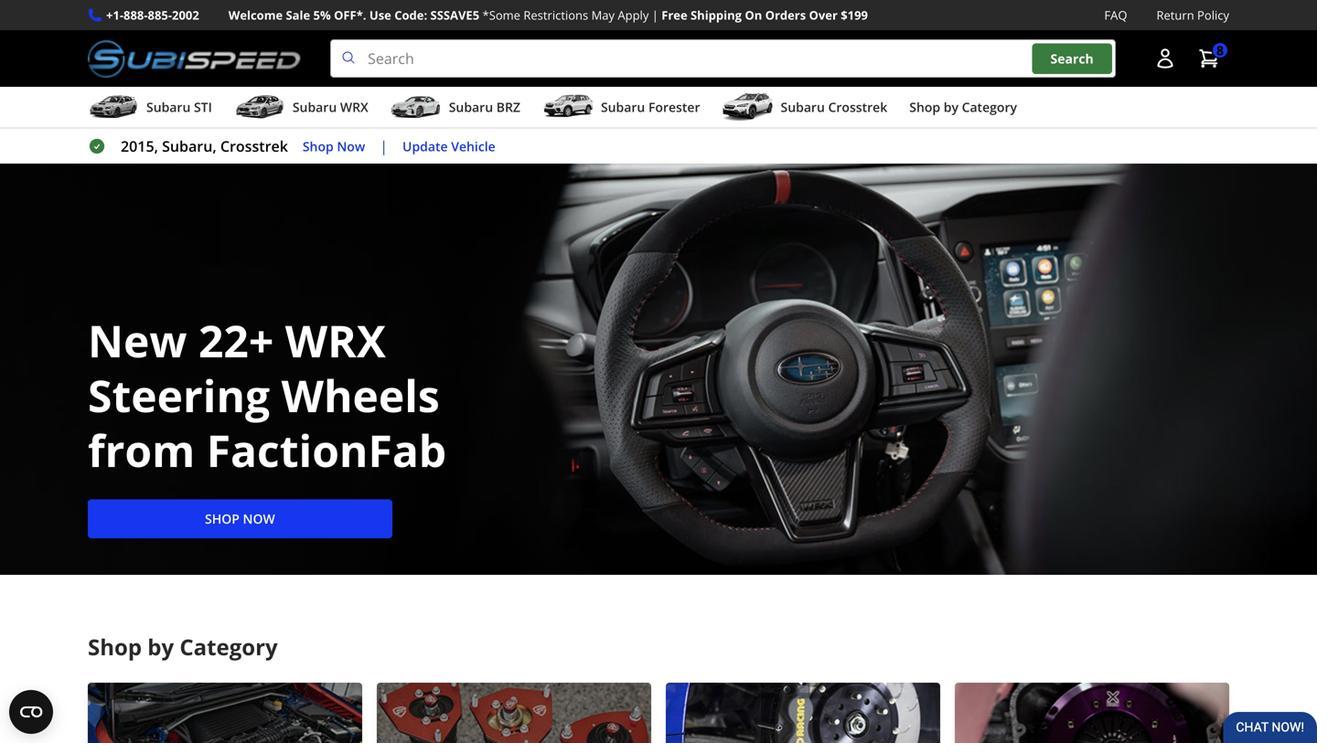 Task type: describe. For each thing, give the bounding box(es) containing it.
a subaru sti thumbnail image image
[[88, 93, 139, 121]]

8 button
[[1189, 40, 1230, 77]]

new
[[88, 310, 187, 370]]

from
[[88, 420, 195, 480]]

vehicle
[[451, 137, 496, 155]]

+1-888-885-2002 link
[[106, 5, 199, 25]]

0 horizontal spatial shop
[[88, 633, 142, 662]]

subaru wrx button
[[234, 91, 368, 127]]

update vehicle
[[403, 137, 496, 155]]

wrx inside subaru wrx dropdown button
[[340, 98, 368, 116]]

brz
[[496, 98, 520, 116]]

return policy link
[[1157, 5, 1230, 25]]

sssave5
[[430, 7, 479, 23]]

return policy
[[1157, 7, 1230, 23]]

crosstrek inside dropdown button
[[828, 98, 888, 116]]

22+
[[198, 310, 274, 370]]

factionfab
[[206, 420, 447, 480]]

+1-
[[106, 7, 124, 23]]

use
[[369, 7, 391, 23]]

sti
[[194, 98, 212, 116]]

a subaru forester thumbnail image image
[[542, 93, 594, 121]]

2015,
[[121, 136, 158, 156]]

faq link
[[1105, 5, 1127, 25]]

subaru brz button
[[390, 91, 520, 127]]

open widget image
[[9, 691, 53, 735]]

update vehicle button
[[403, 136, 496, 157]]

885-
[[148, 7, 172, 23]]

a subaru wrx thumbnail image image
[[234, 93, 285, 121]]

sale
[[286, 7, 310, 23]]

*some
[[483, 7, 521, 23]]

shop now
[[303, 137, 365, 155]]

search
[[1051, 50, 1094, 67]]

wrx inside the new 22+ wrx steering wheels from factionfab
[[285, 310, 386, 370]]

welcome
[[228, 7, 283, 23]]

subaru for subaru forester
[[601, 98, 645, 116]]

0 horizontal spatial |
[[380, 136, 388, 156]]

shop now link
[[303, 136, 365, 157]]

code:
[[394, 7, 427, 23]]

now
[[337, 137, 365, 155]]

+1-888-885-2002
[[106, 7, 199, 23]]

update
[[403, 137, 448, 155]]

shop
[[205, 510, 240, 528]]

a subaru crosstrek thumbnail image image
[[722, 93, 773, 121]]

faq
[[1105, 7, 1127, 23]]

subaru for subaru brz
[[449, 98, 493, 116]]

subaru wrx
[[293, 98, 368, 116]]

brakes image
[[666, 683, 940, 744]]

subaru forester button
[[542, 91, 700, 127]]

button image
[[1154, 48, 1176, 70]]

subaru sti button
[[88, 91, 212, 127]]

steering wheel image
[[0, 164, 1317, 576]]

wheels
[[281, 365, 440, 425]]



Task type: locate. For each thing, give the bounding box(es) containing it.
subaru for subaru wrx
[[293, 98, 337, 116]]

1 horizontal spatial by
[[944, 98, 959, 116]]

1 subaru from the left
[[146, 98, 191, 116]]

1 horizontal spatial crosstrek
[[828, 98, 888, 116]]

0 vertical spatial |
[[652, 7, 659, 23]]

now
[[243, 510, 275, 528]]

subaru crosstrek
[[781, 98, 888, 116]]

| left free
[[652, 7, 659, 23]]

3 subaru from the left
[[449, 98, 493, 116]]

return
[[1157, 7, 1194, 23]]

subaru right the a subaru crosstrek thumbnail image
[[781, 98, 825, 116]]

policy
[[1198, 7, 1230, 23]]

|
[[652, 7, 659, 23], [380, 136, 388, 156]]

subaru left sti
[[146, 98, 191, 116]]

0 vertical spatial crosstrek
[[828, 98, 888, 116]]

4 subaru from the left
[[601, 98, 645, 116]]

shop by category button
[[910, 91, 1017, 127]]

wrx
[[340, 98, 368, 116], [285, 310, 386, 370]]

2 vertical spatial shop
[[88, 633, 142, 662]]

0 vertical spatial shop by category
[[910, 98, 1017, 116]]

subaru,
[[162, 136, 217, 156]]

1 horizontal spatial category
[[962, 98, 1017, 116]]

restrictions
[[524, 7, 588, 23]]

off*.
[[334, 7, 366, 23]]

subaru left forester
[[601, 98, 645, 116]]

shop inside dropdown button
[[910, 98, 941, 116]]

steering
[[88, 365, 270, 425]]

subaru
[[146, 98, 191, 116], [293, 98, 337, 116], [449, 98, 493, 116], [601, 98, 645, 116], [781, 98, 825, 116]]

subaru forester
[[601, 98, 700, 116]]

subaru up shop now
[[293, 98, 337, 116]]

1 vertical spatial by
[[148, 633, 174, 662]]

shop
[[910, 98, 941, 116], [303, 137, 334, 155], [88, 633, 142, 662]]

2 subaru from the left
[[293, 98, 337, 116]]

free
[[662, 7, 688, 23]]

8
[[1217, 42, 1224, 59]]

by inside dropdown button
[[944, 98, 959, 116]]

subaru sti
[[146, 98, 212, 116]]

| right now
[[380, 136, 388, 156]]

category
[[962, 98, 1017, 116], [180, 633, 278, 662]]

engine image
[[88, 683, 362, 744]]

subaru brz
[[449, 98, 520, 116]]

search input field
[[330, 39, 1116, 78]]

over
[[809, 7, 838, 23]]

search button
[[1032, 43, 1112, 74]]

apply
[[618, 7, 649, 23]]

2002
[[172, 7, 199, 23]]

0 horizontal spatial crosstrek
[[220, 136, 288, 156]]

0 horizontal spatial category
[[180, 633, 278, 662]]

shop now
[[205, 510, 275, 528]]

1 vertical spatial shop
[[303, 137, 334, 155]]

1 vertical spatial crosstrek
[[220, 136, 288, 156]]

category inside dropdown button
[[962, 98, 1017, 116]]

0 vertical spatial shop
[[910, 98, 941, 116]]

2 horizontal spatial shop
[[910, 98, 941, 116]]

new 22+ wrx steering wheels from factionfab
[[88, 310, 447, 480]]

subaru for subaru crosstrek
[[781, 98, 825, 116]]

$199
[[841, 7, 868, 23]]

1 vertical spatial |
[[380, 136, 388, 156]]

welcome sale 5% off*. use code: sssave5 *some restrictions may apply | free shipping on orders over $199
[[228, 7, 868, 23]]

shop by category
[[910, 98, 1017, 116], [88, 633, 278, 662]]

0 horizontal spatial shop by category
[[88, 633, 278, 662]]

0 vertical spatial by
[[944, 98, 959, 116]]

2015, subaru, crosstrek
[[121, 136, 288, 156]]

on
[[745, 7, 762, 23]]

subaru for subaru sti
[[146, 98, 191, 116]]

drivetrain image
[[955, 683, 1230, 744]]

subaru crosstrek button
[[722, 91, 888, 127]]

shop now link
[[88, 500, 392, 539]]

5 subaru from the left
[[781, 98, 825, 116]]

0 horizontal spatial by
[[148, 633, 174, 662]]

by
[[944, 98, 959, 116], [148, 633, 174, 662]]

0 vertical spatial wrx
[[340, 98, 368, 116]]

1 vertical spatial wrx
[[285, 310, 386, 370]]

1 horizontal spatial |
[[652, 7, 659, 23]]

suspension image
[[377, 683, 651, 744]]

1 horizontal spatial shop by category
[[910, 98, 1017, 116]]

5%
[[313, 7, 331, 23]]

subispeed logo image
[[88, 39, 301, 78]]

888-
[[124, 7, 148, 23]]

1 vertical spatial category
[[180, 633, 278, 662]]

may
[[592, 7, 615, 23]]

shipping
[[691, 7, 742, 23]]

forester
[[649, 98, 700, 116]]

a subaru brz thumbnail image image
[[390, 93, 442, 121]]

orders
[[765, 7, 806, 23]]

subaru left brz in the left of the page
[[449, 98, 493, 116]]

1 horizontal spatial shop
[[303, 137, 334, 155]]

0 vertical spatial category
[[962, 98, 1017, 116]]

1 vertical spatial shop by category
[[88, 633, 278, 662]]

crosstrek
[[828, 98, 888, 116], [220, 136, 288, 156]]



Task type: vqa. For each thing, say whether or not it's contained in the screenshot.
left the WRX
no



